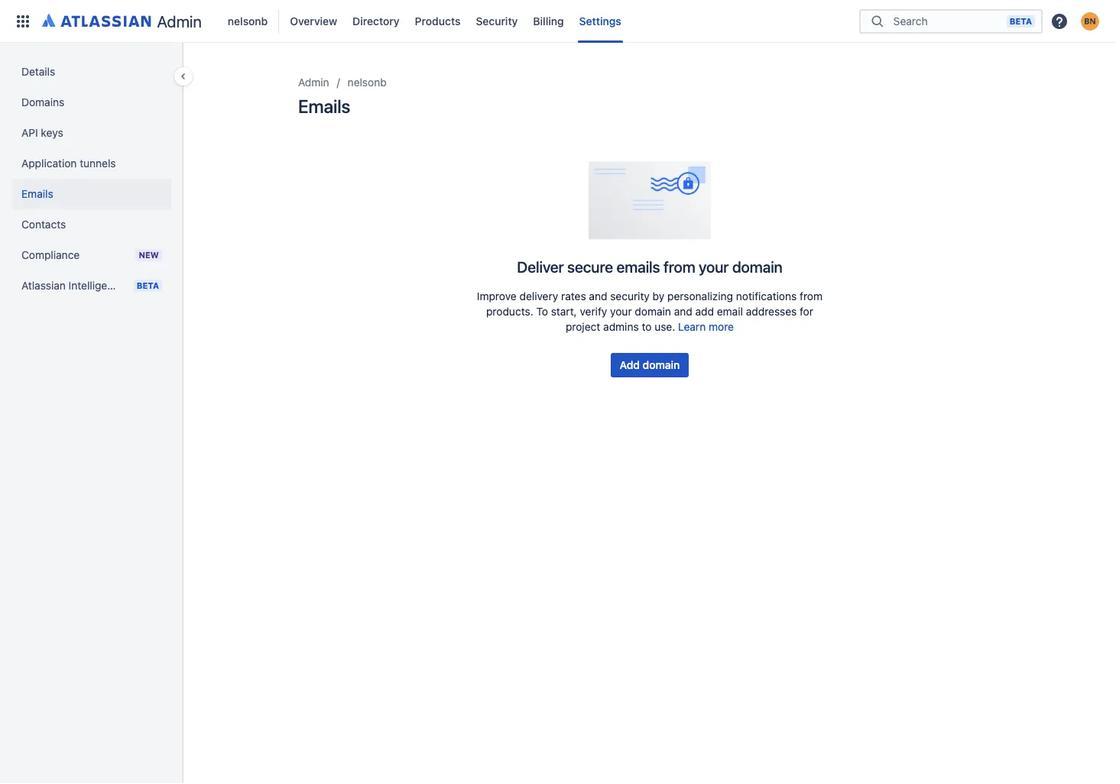 Task type: describe. For each thing, give the bounding box(es) containing it.
api keys
[[21, 126, 63, 139]]

0 horizontal spatial from
[[664, 258, 696, 276]]

your inside improve delivery rates and security by personalizing notifications from products. to start, verify your domain and add email addresses for project admins to use.
[[610, 305, 632, 318]]

admins
[[604, 320, 639, 333]]

1 horizontal spatial and
[[674, 305, 693, 318]]

contacts
[[21, 218, 66, 231]]

to
[[537, 305, 548, 318]]

verify
[[580, 305, 608, 318]]

atlassian intelligence
[[21, 279, 125, 292]]

from inside improve delivery rates and security by personalizing notifications from products. to start, verify your domain and add email addresses for project admins to use.
[[800, 290, 823, 303]]

delivery
[[520, 290, 558, 303]]

use.
[[655, 320, 676, 333]]

beta
[[137, 281, 159, 291]]

domains
[[21, 96, 64, 109]]

settings
[[579, 14, 622, 27]]

security link
[[471, 9, 523, 33]]

account image
[[1081, 12, 1100, 30]]

rates
[[561, 290, 586, 303]]

products link
[[410, 9, 465, 33]]

directory link
[[348, 9, 404, 33]]

directory
[[353, 14, 400, 27]]

products
[[415, 14, 461, 27]]

more
[[709, 320, 734, 333]]

details link
[[12, 57, 171, 87]]

overview
[[290, 14, 337, 27]]

to
[[642, 320, 652, 333]]

appswitcher icon image
[[14, 12, 32, 30]]

emails
[[617, 258, 660, 276]]

notifications
[[736, 290, 797, 303]]

learn more
[[678, 320, 734, 333]]

overview link
[[286, 9, 342, 33]]

deliver secure emails from your domain
[[517, 258, 783, 276]]

application tunnels
[[21, 157, 116, 170]]

security
[[610, 290, 650, 303]]

admin banner
[[0, 0, 1117, 43]]

details
[[21, 65, 55, 78]]

global navigation element
[[9, 0, 860, 42]]

billing link
[[529, 9, 569, 33]]

nelsonb for the bottom nelsonb link
[[348, 76, 387, 89]]

help icon image
[[1051, 12, 1069, 30]]

0 horizontal spatial admin link
[[37, 9, 208, 33]]

compliance
[[21, 249, 80, 262]]

search icon image
[[869, 13, 887, 29]]

improve delivery rates and security by personalizing notifications from products. to start, verify your domain and add email addresses for project admins to use.
[[477, 290, 823, 333]]

secure
[[568, 258, 613, 276]]

domain inside improve delivery rates and security by personalizing notifications from products. to start, verify your domain and add email addresses for project admins to use.
[[635, 305, 671, 318]]



Task type: vqa. For each thing, say whether or not it's contained in the screenshot.
Privacy Policy link
no



Task type: locate. For each thing, give the bounding box(es) containing it.
for
[[800, 305, 814, 318]]

your
[[699, 258, 729, 276], [610, 305, 632, 318]]

0 vertical spatial and
[[589, 290, 608, 303]]

beta
[[1010, 16, 1032, 26]]

from up personalizing
[[664, 258, 696, 276]]

billing
[[533, 14, 564, 27]]

Search field
[[889, 7, 1007, 35]]

products.
[[486, 305, 534, 318]]

domain up notifications
[[733, 258, 783, 276]]

domain inside button
[[643, 358, 680, 371]]

admin link
[[37, 9, 208, 33], [298, 73, 329, 92]]

your up personalizing
[[699, 258, 729, 276]]

email
[[717, 305, 743, 318]]

0 vertical spatial admin
[[157, 12, 202, 30]]

0 horizontal spatial nelsonb
[[228, 14, 268, 27]]

domain down by
[[635, 305, 671, 318]]

emails inside emails link
[[21, 187, 53, 200]]

1 vertical spatial domain
[[635, 305, 671, 318]]

0 vertical spatial nelsonb link
[[223, 9, 273, 33]]

1 vertical spatial admin link
[[298, 73, 329, 92]]

nelsonb left overview
[[228, 14, 268, 27]]

start,
[[551, 305, 577, 318]]

tunnels
[[80, 157, 116, 170]]

application
[[21, 157, 77, 170]]

from up for
[[800, 290, 823, 303]]

1 vertical spatial nelsonb link
[[348, 73, 387, 92]]

atlassian image
[[42, 11, 151, 29], [42, 11, 151, 29]]

1 vertical spatial emails
[[21, 187, 53, 200]]

1 vertical spatial your
[[610, 305, 632, 318]]

learn
[[678, 320, 706, 333]]

project
[[566, 320, 601, 333]]

1 vertical spatial from
[[800, 290, 823, 303]]

nelsonb link down directory link
[[348, 73, 387, 92]]

application tunnels link
[[12, 148, 171, 179]]

domains link
[[12, 87, 171, 118]]

your up admins
[[610, 305, 632, 318]]

1 vertical spatial and
[[674, 305, 693, 318]]

1 vertical spatial admin
[[298, 76, 329, 89]]

nelsonb for leftmost nelsonb link
[[228, 14, 268, 27]]

domain
[[733, 258, 783, 276], [635, 305, 671, 318], [643, 358, 680, 371]]

atlassian
[[21, 279, 66, 292]]

and up verify at the top of page
[[589, 290, 608, 303]]

admin link down overview link
[[298, 73, 329, 92]]

admin
[[157, 12, 202, 30], [298, 76, 329, 89]]

0 vertical spatial nelsonb
[[228, 14, 268, 27]]

api keys link
[[12, 118, 171, 148]]

nelsonb
[[228, 14, 268, 27], [348, 76, 387, 89]]

1 horizontal spatial from
[[800, 290, 823, 303]]

0 horizontal spatial emails
[[21, 187, 53, 200]]

nelsonb link
[[223, 9, 273, 33], [348, 73, 387, 92]]

1 horizontal spatial nelsonb link
[[348, 73, 387, 92]]

by
[[653, 290, 665, 303]]

nelsonb link left overview link
[[223, 9, 273, 33]]

api
[[21, 126, 38, 139]]

personalizing
[[668, 290, 733, 303]]

emails
[[298, 96, 350, 117], [21, 187, 53, 200]]

add domain button
[[611, 353, 689, 378]]

1 horizontal spatial emails
[[298, 96, 350, 117]]

keys
[[41, 126, 63, 139]]

1 horizontal spatial nelsonb
[[348, 76, 387, 89]]

from
[[664, 258, 696, 276], [800, 290, 823, 303]]

0 vertical spatial your
[[699, 258, 729, 276]]

2 vertical spatial domain
[[643, 358, 680, 371]]

and
[[589, 290, 608, 303], [674, 305, 693, 318]]

1 horizontal spatial admin
[[298, 76, 329, 89]]

security
[[476, 14, 518, 27]]

0 vertical spatial emails
[[298, 96, 350, 117]]

0 horizontal spatial your
[[610, 305, 632, 318]]

0 horizontal spatial admin
[[157, 12, 202, 30]]

1 vertical spatial nelsonb
[[348, 76, 387, 89]]

settings link
[[575, 9, 626, 33]]

nelsonb inside the global navigation element
[[228, 14, 268, 27]]

0 vertical spatial admin link
[[37, 9, 208, 33]]

domain right 'add'
[[643, 358, 680, 371]]

0 horizontal spatial and
[[589, 290, 608, 303]]

add domain
[[620, 358, 680, 371]]

nelsonb down directory link
[[348, 76, 387, 89]]

0 horizontal spatial nelsonb link
[[223, 9, 273, 33]]

new
[[139, 250, 159, 260]]

learn more link
[[678, 320, 734, 333]]

admin link up details link
[[37, 9, 208, 33]]

emails link
[[12, 179, 171, 210]]

improve
[[477, 290, 517, 303]]

admin inside the global navigation element
[[157, 12, 202, 30]]

add
[[620, 358, 640, 371]]

add
[[696, 305, 714, 318]]

1 horizontal spatial admin link
[[298, 73, 329, 92]]

intelligence
[[69, 279, 125, 292]]

1 horizontal spatial your
[[699, 258, 729, 276]]

addresses
[[746, 305, 797, 318]]

contacts link
[[12, 210, 171, 240]]

0 vertical spatial from
[[664, 258, 696, 276]]

deliver
[[517, 258, 564, 276]]

and up learn
[[674, 305, 693, 318]]

0 vertical spatial domain
[[733, 258, 783, 276]]



